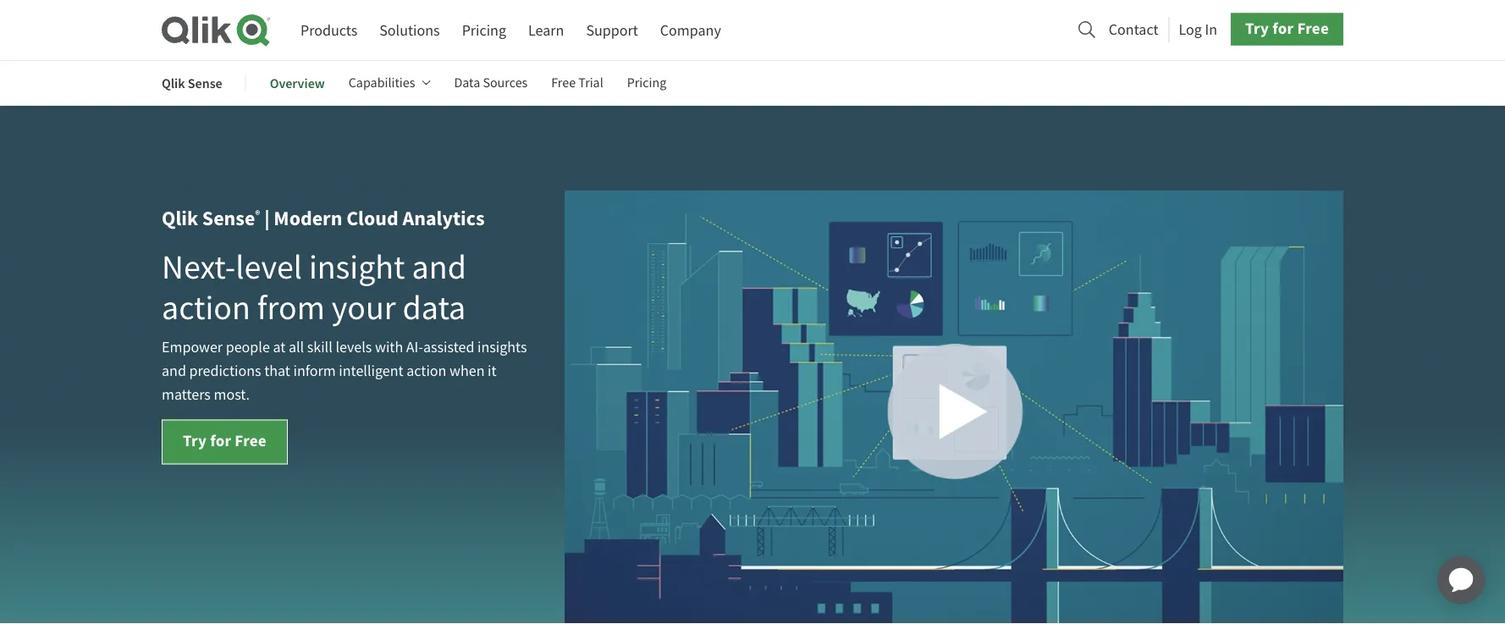 Task type: locate. For each thing, give the bounding box(es) containing it.
sources
[[483, 74, 528, 92]]

0 horizontal spatial pricing
[[462, 20, 506, 40]]

try right the in
[[1246, 18, 1270, 39]]

and
[[412, 246, 466, 289], [162, 361, 186, 380]]

menu bar up sources
[[301, 14, 721, 46]]

pricing right trial on the left of the page
[[627, 74, 667, 92]]

try for bottom try for free link
[[183, 430, 207, 452]]

menu bar containing products
[[301, 14, 721, 46]]

for right the in
[[1273, 18, 1294, 39]]

0 vertical spatial action
[[162, 286, 251, 330]]

0 vertical spatial try for free link
[[1231, 13, 1344, 45]]

0 horizontal spatial free
[[235, 430, 267, 452]]

insights
[[478, 337, 527, 357]]

insight
[[309, 246, 405, 289]]

menu bar
[[301, 14, 721, 46], [162, 63, 691, 103]]

0 vertical spatial free
[[1298, 18, 1330, 39]]

pricing link up the data sources
[[462, 14, 506, 46]]

menu bar inside qlik main element
[[301, 14, 721, 46]]

support link
[[586, 14, 638, 46]]

sense for qlik sense ® | modern cloud analytics
[[202, 205, 255, 232]]

1 vertical spatial menu bar
[[162, 63, 691, 103]]

1 vertical spatial try
[[183, 430, 207, 452]]

0 vertical spatial pricing
[[462, 20, 506, 40]]

log in link
[[1179, 15, 1218, 43]]

qlik sense link
[[162, 63, 222, 103]]

action up empower
[[162, 286, 251, 330]]

sense
[[188, 74, 222, 92], [202, 205, 255, 232]]

1 horizontal spatial pricing
[[627, 74, 667, 92]]

next-
[[162, 246, 236, 289]]

0 vertical spatial and
[[412, 246, 466, 289]]

try for free link
[[1231, 13, 1344, 45], [162, 420, 288, 465]]

0 horizontal spatial try for free link
[[162, 420, 288, 465]]

qlik for qlik sense
[[162, 74, 185, 92]]

and down analytics
[[412, 246, 466, 289]]

for for bottom try for free link
[[210, 430, 231, 452]]

for inside qlik main element
[[1273, 18, 1294, 39]]

qlik down go to the home page. image
[[162, 74, 185, 92]]

0 horizontal spatial pricing link
[[462, 14, 506, 46]]

0 horizontal spatial try for free
[[183, 430, 267, 452]]

0 vertical spatial for
[[1273, 18, 1294, 39]]

data sources link
[[454, 63, 528, 103]]

try inside qlik main element
[[1246, 18, 1270, 39]]

action down ai- on the bottom of page
[[407, 361, 447, 380]]

0 vertical spatial try
[[1246, 18, 1270, 39]]

1 vertical spatial free
[[552, 74, 576, 92]]

empower
[[162, 337, 223, 357]]

contact
[[1109, 20, 1159, 39]]

sense down go to the home page. image
[[188, 74, 222, 92]]

intelligent
[[339, 361, 404, 380]]

application
[[1418, 536, 1506, 624]]

try for free inside qlik main element
[[1246, 18, 1330, 39]]

learn
[[528, 20, 564, 40]]

1 horizontal spatial pricing link
[[627, 63, 667, 103]]

try down matters
[[183, 430, 207, 452]]

try
[[1246, 18, 1270, 39], [183, 430, 207, 452]]

1 horizontal spatial action
[[407, 361, 447, 380]]

menu bar down solutions link
[[162, 63, 691, 103]]

try for free for bottom try for free link
[[183, 430, 267, 452]]

2 vertical spatial free
[[235, 430, 267, 452]]

try for free right the in
[[1246, 18, 1330, 39]]

1 horizontal spatial for
[[1273, 18, 1294, 39]]

trial
[[579, 74, 604, 92]]

1 horizontal spatial try for free link
[[1231, 13, 1344, 45]]

try for free
[[1246, 18, 1330, 39], [183, 430, 267, 452]]

qlik up the next-
[[162, 205, 198, 232]]

products
[[301, 20, 358, 40]]

for for the rightmost try for free link
[[1273, 18, 1294, 39]]

0 vertical spatial try for free
[[1246, 18, 1330, 39]]

overview link
[[270, 63, 325, 103]]

1 horizontal spatial free
[[552, 74, 576, 92]]

skill
[[307, 337, 333, 357]]

solutions link
[[380, 14, 440, 46]]

1 vertical spatial sense
[[202, 205, 255, 232]]

log in
[[1179, 20, 1218, 39]]

qlik inside qlik sense link
[[162, 74, 185, 92]]

overview
[[270, 74, 325, 92]]

0 vertical spatial qlik
[[162, 74, 185, 92]]

that
[[264, 361, 290, 380]]

for
[[1273, 18, 1294, 39], [210, 430, 231, 452]]

data
[[403, 286, 466, 330]]

sense left |
[[202, 205, 255, 232]]

1 horizontal spatial try for free
[[1246, 18, 1330, 39]]

for down most. in the bottom left of the page
[[210, 430, 231, 452]]

contact link
[[1109, 15, 1159, 43]]

pricing inside qlik main element
[[462, 20, 506, 40]]

try for free link right the in
[[1231, 13, 1344, 45]]

your
[[332, 286, 396, 330]]

pricing up the data sources
[[462, 20, 506, 40]]

when
[[450, 361, 485, 380]]

1 vertical spatial qlik
[[162, 205, 198, 232]]

action
[[162, 286, 251, 330], [407, 361, 447, 380]]

0 vertical spatial menu bar
[[301, 14, 721, 46]]

1 vertical spatial pricing
[[627, 74, 667, 92]]

1 vertical spatial try for free link
[[162, 420, 288, 465]]

qlik
[[162, 74, 185, 92], [162, 205, 198, 232]]

1 vertical spatial action
[[407, 361, 447, 380]]

0 vertical spatial sense
[[188, 74, 222, 92]]

try for free link down most. in the bottom left of the page
[[162, 420, 288, 465]]

analytics
[[403, 205, 485, 232]]

matters
[[162, 385, 211, 404]]

1 qlik from the top
[[162, 74, 185, 92]]

0 horizontal spatial and
[[162, 361, 186, 380]]

try for free down most. in the bottom left of the page
[[183, 430, 267, 452]]

and up matters
[[162, 361, 186, 380]]

0 vertical spatial pricing link
[[462, 14, 506, 46]]

it
[[488, 361, 497, 380]]

pricing link
[[462, 14, 506, 46], [627, 63, 667, 103]]

0 horizontal spatial try
[[183, 430, 207, 452]]

1 horizontal spatial and
[[412, 246, 466, 289]]

1 vertical spatial for
[[210, 430, 231, 452]]

free trial link
[[552, 63, 604, 103]]

pricing link right trial on the left of the page
[[627, 63, 667, 103]]

modern
[[274, 205, 342, 232]]

qlik main element
[[301, 13, 1344, 46]]

1 horizontal spatial try
[[1246, 18, 1270, 39]]

2 qlik from the top
[[162, 205, 198, 232]]

1 vertical spatial try for free
[[183, 430, 267, 452]]

pricing
[[462, 20, 506, 40], [627, 74, 667, 92]]

2 horizontal spatial free
[[1298, 18, 1330, 39]]

free
[[1298, 18, 1330, 39], [552, 74, 576, 92], [235, 430, 267, 452]]

0 horizontal spatial for
[[210, 430, 231, 452]]

menu bar containing qlik sense
[[162, 63, 691, 103]]



Task type: describe. For each thing, give the bounding box(es) containing it.
try for the rightmost try for free link
[[1246, 18, 1270, 39]]

1 vertical spatial pricing link
[[627, 63, 667, 103]]

levels
[[336, 337, 372, 357]]

in
[[1206, 20, 1218, 39]]

ai-
[[406, 337, 423, 357]]

next-level insight and action from your data empower people at all skill levels with ai-assisted insights and predictions that inform intelligent action when it matters most.
[[162, 246, 527, 404]]

sense for qlik sense
[[188, 74, 222, 92]]

free inside qlik main element
[[1298, 18, 1330, 39]]

pricing for the pricing 'link' inside qlik main element
[[462, 20, 506, 40]]

data
[[454, 74, 480, 92]]

data sources
[[454, 74, 528, 92]]

company
[[660, 20, 721, 40]]

watch video: qlik sense image
[[565, 191, 1344, 624]]

qlik sense ® | modern cloud analytics
[[162, 205, 485, 232]]

all
[[289, 337, 304, 357]]

cloud
[[347, 205, 399, 232]]

assisted
[[423, 337, 475, 357]]

qlik sense
[[162, 74, 222, 92]]

log
[[1179, 20, 1203, 39]]

from
[[257, 286, 325, 330]]

qlik for qlik sense ® | modern cloud analytics
[[162, 205, 198, 232]]

predictions
[[189, 361, 261, 380]]

with
[[375, 337, 403, 357]]

inform
[[293, 361, 336, 380]]

pricing for bottom the pricing 'link'
[[627, 74, 667, 92]]

try for free for the rightmost try for free link
[[1246, 18, 1330, 39]]

|
[[264, 205, 270, 232]]

0 horizontal spatial action
[[162, 286, 251, 330]]

solutions
[[380, 20, 440, 40]]

level
[[236, 246, 302, 289]]

capabilities link
[[349, 63, 431, 103]]

people
[[226, 337, 270, 357]]

®
[[255, 207, 260, 222]]

learn link
[[528, 14, 564, 46]]

go to the home page. image
[[162, 14, 270, 47]]

1 vertical spatial and
[[162, 361, 186, 380]]

at
[[273, 337, 286, 357]]

most.
[[214, 385, 250, 404]]

capabilities
[[349, 74, 415, 92]]

support
[[586, 20, 638, 40]]

products link
[[301, 14, 358, 46]]

pricing link inside qlik main element
[[462, 14, 506, 46]]

company link
[[660, 14, 721, 46]]

free trial
[[552, 74, 604, 92]]



Task type: vqa. For each thing, say whether or not it's contained in the screenshot.
support icon
no



